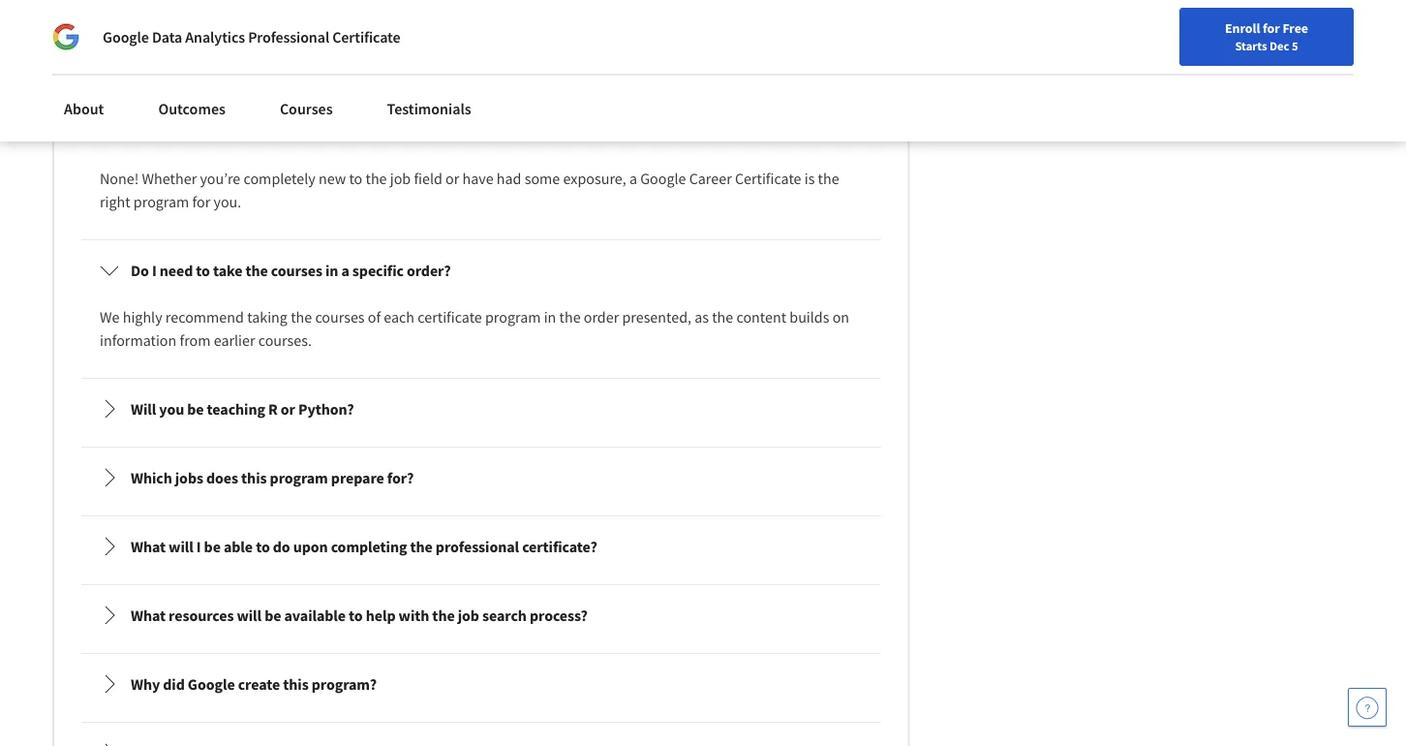 Task type: vqa. For each thing, say whether or not it's contained in the screenshot.
JOB
yes



Task type: locate. For each thing, give the bounding box(es) containing it.
google right 'exposure,'
[[641, 169, 686, 188]]

create
[[238, 675, 280, 694]]

0 vertical spatial or
[[446, 169, 460, 188]]

job left field on the top of page
[[390, 169, 411, 188]]

1 horizontal spatial for
[[523, 54, 541, 73]]

2 vertical spatial program
[[270, 468, 328, 488]]

dec
[[1270, 38, 1290, 53]]

to right the new
[[349, 169, 363, 188]]

0 vertical spatial this
[[241, 468, 267, 488]]

what inside "dropdown button"
[[131, 537, 166, 557]]

on
[[814, 30, 831, 50], [833, 308, 850, 327]]

for up dec
[[1264, 19, 1281, 37]]

we highly recommend taking the courses of each certificate program in the order presented, as the content builds on information from earlier courses.
[[100, 308, 853, 350]]

is inside 'none! whether you're completely new to the job field or have had some exposure, a google career certificate is the right program for you.'
[[805, 169, 815, 188]]

what inside dropdown button
[[131, 606, 166, 625]]

0 vertical spatial job
[[390, 169, 411, 188]]

0 horizontal spatial will
[[169, 537, 194, 557]]

2 vertical spatial is
[[805, 169, 815, 188]]

available left help
[[284, 606, 346, 625]]

1 vertical spatial will
[[237, 606, 262, 625]]

on right builds
[[833, 308, 850, 327]]

0 vertical spatial program
[[134, 192, 189, 212]]

google inside this certificate is currently available globally in english. you can also find google career certificates available globally in the following languages: turkish, german, spanish, arabic, russian, and indonesian bahasa. we are working on adding more languages soon. please continue to check back here for updates.
[[570, 7, 615, 27]]

globally up german,
[[334, 7, 386, 27]]

program?
[[312, 675, 377, 694]]

be inside "dropdown button"
[[204, 537, 221, 557]]

to left do on the left of page
[[256, 537, 270, 557]]

the
[[115, 30, 137, 50], [366, 169, 387, 188], [818, 169, 840, 188], [246, 261, 268, 280], [291, 308, 312, 327], [560, 308, 581, 327], [712, 308, 734, 327], [410, 537, 433, 557], [433, 606, 455, 625]]

i
[[152, 261, 157, 280], [197, 537, 201, 557]]

this right create
[[283, 675, 309, 694]]

0 vertical spatial is
[[197, 7, 208, 27]]

bahasa.
[[657, 30, 708, 50]]

certificate right each
[[418, 308, 482, 327]]

soon.
[[254, 54, 290, 73]]

to down spanish, on the top left
[[399, 54, 412, 73]]

i left able
[[197, 537, 201, 557]]

2 globally from the left
[[802, 7, 853, 27]]

1 vertical spatial on
[[833, 308, 850, 327]]

a inside 'none! whether you're completely new to the job field or have had some exposure, a google career certificate is the right program for you.'
[[630, 169, 638, 188]]

resources
[[169, 606, 234, 625]]

a right 'exposure,'
[[630, 169, 638, 188]]

0 vertical spatial a
[[630, 169, 638, 188]]

which jobs does this program prepare for?
[[131, 468, 414, 488]]

none!
[[100, 169, 139, 188]]

this right does
[[241, 468, 267, 488]]

is inside dropdown button
[[330, 123, 341, 142]]

recommend
[[166, 308, 244, 327]]

1 vertical spatial we
[[100, 308, 120, 327]]

0 vertical spatial be
[[187, 400, 204, 419]]

this
[[241, 468, 267, 488], [283, 675, 309, 694]]

program inside we highly recommend taking the courses of each certificate program in the order presented, as the content builds on information from earlier courses.
[[485, 308, 541, 327]]

will you be teaching r or python?
[[131, 400, 354, 419]]

you.
[[214, 192, 242, 212]]

help
[[366, 606, 396, 625]]

program left prepare
[[270, 468, 328, 488]]

0 horizontal spatial certificate
[[130, 7, 194, 27]]

in left order
[[544, 308, 557, 327]]

1 vertical spatial job
[[458, 606, 480, 625]]

for
[[1264, 19, 1281, 37], [523, 54, 541, 73], [192, 192, 211, 212]]

completing
[[331, 537, 407, 557]]

program inside 'none! whether you're completely new to the job field or have had some exposure, a google career certificate is the right program for you.'
[[134, 192, 189, 212]]

the inside "dropdown button"
[[410, 537, 433, 557]]

a inside dropdown button
[[341, 261, 350, 280]]

we
[[711, 30, 731, 50], [100, 308, 120, 327]]

certificate inside this certificate is currently available globally in english. you can also find google career certificates available globally in the following languages: turkish, german, spanish, arabic, russian, and indonesian bahasa. we are working on adding more languages soon. please continue to check back here for updates.
[[130, 7, 194, 27]]

currently
[[211, 7, 270, 27]]

1 horizontal spatial on
[[833, 308, 850, 327]]

what
[[131, 123, 166, 142], [131, 537, 166, 557], [131, 606, 166, 625]]

what down outcomes at the left top
[[131, 123, 166, 142]]

0 horizontal spatial program
[[134, 192, 189, 212]]

about
[[64, 99, 104, 118]]

1 vertical spatial certificate
[[418, 308, 482, 327]]

job inside dropdown button
[[458, 606, 480, 625]]

for down russian,
[[523, 54, 541, 73]]

1 horizontal spatial globally
[[802, 7, 853, 27]]

globally up the working
[[802, 7, 853, 27]]

to inside 'none! whether you're completely new to the job field or have had some exposure, a google career certificate is the right program for you.'
[[349, 169, 363, 188]]

i inside what will i be able to do upon completing the professional certificate? "dropdown button"
[[197, 537, 201, 557]]

for left you.
[[192, 192, 211, 212]]

2 horizontal spatial program
[[485, 308, 541, 327]]

0 horizontal spatial we
[[100, 308, 120, 327]]

be right you
[[187, 400, 204, 419]]

to left take at the top of page
[[196, 261, 210, 280]]

1 globally from the left
[[334, 7, 386, 27]]

2 vertical spatial what
[[131, 606, 166, 625]]

is inside this certificate is currently available globally in english. you can also find google career certificates available globally in the following languages: turkish, german, spanish, arabic, russian, and indonesian bahasa. we are working on adding more languages soon. please continue to check back here for updates.
[[197, 7, 208, 27]]

professional
[[436, 537, 519, 557]]

google data analytics professional certificate
[[103, 27, 401, 47]]

starts
[[1236, 38, 1268, 53]]

1 vertical spatial what
[[131, 537, 166, 557]]

why
[[131, 675, 160, 694]]

program
[[134, 192, 189, 212], [485, 308, 541, 327], [270, 468, 328, 488]]

will left able
[[169, 537, 194, 557]]

1 horizontal spatial career
[[690, 169, 732, 188]]

0 vertical spatial career
[[618, 7, 661, 27]]

2 vertical spatial for
[[192, 192, 211, 212]]

we left the highly
[[100, 308, 120, 327]]

program down whether
[[134, 192, 189, 212]]

i right do
[[152, 261, 157, 280]]

the inside this certificate is currently available globally in english. you can also find google career certificates available globally in the following languages: turkish, german, spanish, arabic, russian, and indonesian bahasa. we are working on adding more languages soon. please continue to check back here for updates.
[[115, 30, 137, 50]]

courses
[[271, 261, 323, 280], [315, 308, 365, 327]]

1 horizontal spatial we
[[711, 30, 731, 50]]

to left help
[[349, 606, 363, 625]]

available up turkish,
[[273, 7, 331, 27]]

0 horizontal spatial a
[[341, 261, 350, 280]]

1 horizontal spatial is
[[330, 123, 341, 142]]

1 horizontal spatial this
[[283, 675, 309, 694]]

more
[[148, 54, 182, 73]]

or
[[446, 169, 460, 188], [281, 400, 295, 419]]

0 horizontal spatial this
[[241, 468, 267, 488]]

will inside dropdown button
[[237, 606, 262, 625]]

2 what from the top
[[131, 537, 166, 557]]

program down 'do i need to take the courses in a specific order?' dropdown button
[[485, 308, 541, 327]]

to
[[399, 54, 412, 73], [349, 169, 363, 188], [196, 261, 210, 280], [256, 537, 270, 557], [349, 606, 363, 625]]

german,
[[331, 30, 387, 50]]

1 vertical spatial is
[[330, 123, 341, 142]]

coursera image
[[23, 16, 146, 47]]

be inside dropdown button
[[265, 606, 281, 625]]

adding
[[100, 54, 145, 73]]

on inside we highly recommend taking the courses of each certificate program in the order presented, as the content builds on information from earlier courses.
[[833, 308, 850, 327]]

1 vertical spatial career
[[690, 169, 732, 188]]

we left are
[[711, 30, 731, 50]]

whether
[[142, 169, 197, 188]]

0 horizontal spatial job
[[390, 169, 411, 188]]

search
[[483, 606, 527, 625]]

google image
[[52, 23, 79, 50]]

0 horizontal spatial for
[[192, 192, 211, 212]]

enroll for free starts dec 5
[[1226, 19, 1309, 53]]

or right r
[[281, 400, 295, 419]]

available for what resources will be available to help with the job search process?
[[284, 606, 346, 625]]

1 horizontal spatial or
[[446, 169, 460, 188]]

will right resources
[[237, 606, 262, 625]]

a left specific
[[341, 261, 350, 280]]

0 vertical spatial will
[[169, 537, 194, 557]]

for inside this certificate is currently available globally in english. you can also find google career certificates available globally in the following languages: turkish, german, spanish, arabic, russian, and indonesian bahasa. we are working on adding more languages soon. please continue to check back here for updates.
[[523, 54, 541, 73]]

do i need to take the courses in a specific order? button
[[84, 244, 878, 298]]

job inside 'none! whether you're completely new to the job field or have had some exposure, a google career certificate is the right program for you.'
[[390, 169, 411, 188]]

free
[[1283, 19, 1309, 37]]

available for this certificate is currently available globally in english. you can also find google career certificates available globally in the following languages: turkish, german, spanish, arabic, russian, and indonesian bahasa. we are working on adding more languages soon. please continue to check back here for updates.
[[273, 7, 331, 27]]

testimonials link
[[376, 87, 483, 130]]

in
[[389, 7, 401, 27], [100, 30, 112, 50], [326, 261, 338, 280], [544, 308, 557, 327]]

to inside dropdown button
[[349, 606, 363, 625]]

check
[[415, 54, 453, 73]]

certificate up data at the left top of the page
[[130, 7, 194, 27]]

0 horizontal spatial is
[[197, 7, 208, 27]]

1 vertical spatial i
[[197, 537, 201, 557]]

you
[[458, 7, 482, 27]]

None search field
[[276, 12, 596, 51]]

1 horizontal spatial program
[[270, 468, 328, 488]]

languages:
[[203, 30, 273, 50]]

to inside this certificate is currently available globally in english. you can also find google career certificates available globally in the following languages: turkish, german, spanish, arabic, russian, and indonesian bahasa. we are working on adding more languages soon. please continue to check back here for updates.
[[399, 54, 412, 73]]

necessary?
[[344, 123, 418, 142]]

0 vertical spatial certificate
[[130, 7, 194, 27]]

1 horizontal spatial a
[[630, 169, 638, 188]]

spanish,
[[390, 30, 445, 50]]

google right did
[[188, 675, 235, 694]]

1 vertical spatial certificate
[[735, 169, 802, 188]]

2 vertical spatial be
[[265, 606, 281, 625]]

0 vertical spatial what
[[131, 123, 166, 142]]

right
[[100, 192, 130, 212]]

2 horizontal spatial for
[[1264, 19, 1281, 37]]

courses inside dropdown button
[[271, 261, 323, 280]]

program inside which jobs does this program prepare for? dropdown button
[[270, 468, 328, 488]]

0 vertical spatial on
[[814, 30, 831, 50]]

english.
[[404, 7, 455, 27]]

0 horizontal spatial certificate
[[333, 27, 401, 47]]

what inside dropdown button
[[131, 123, 166, 142]]

0 vertical spatial we
[[711, 30, 731, 50]]

r
[[268, 400, 278, 419]]

google
[[570, 7, 615, 27], [103, 27, 149, 47], [641, 169, 686, 188], [188, 675, 235, 694]]

in left specific
[[326, 261, 338, 280]]

knowledge
[[253, 123, 327, 142]]

certificate
[[333, 27, 401, 47], [735, 169, 802, 188]]

courses left of
[[315, 308, 365, 327]]

2 horizontal spatial is
[[805, 169, 815, 188]]

russian,
[[496, 30, 550, 50]]

menu item
[[1000, 19, 1125, 82]]

0 horizontal spatial career
[[618, 7, 661, 27]]

on right the working
[[814, 30, 831, 50]]

courses up 'taking'
[[271, 261, 323, 280]]

1 vertical spatial be
[[204, 537, 221, 557]]

i inside 'do i need to take the courses in a specific order?' dropdown button
[[152, 261, 157, 280]]

courses link
[[268, 87, 345, 130]]

0 vertical spatial i
[[152, 261, 157, 280]]

do i need to take the courses in a specific order?
[[131, 261, 451, 280]]

1 vertical spatial or
[[281, 400, 295, 419]]

we inside we highly recommend taking the courses of each certificate program in the order presented, as the content builds on information from earlier courses.
[[100, 308, 120, 327]]

job left search
[[458, 606, 480, 625]]

1 what from the top
[[131, 123, 166, 142]]

1 horizontal spatial i
[[197, 537, 201, 557]]

what down which
[[131, 537, 166, 557]]

or right field on the top of page
[[446, 169, 460, 188]]

career inside this certificate is currently available globally in english. you can also find google career certificates available globally in the following languages: turkish, german, spanish, arabic, russian, and indonesian bahasa. we are working on adding more languages soon. please continue to check back here for updates.
[[618, 7, 661, 27]]

0 horizontal spatial on
[[814, 30, 831, 50]]

be down do on the left of page
[[265, 606, 281, 625]]

0 vertical spatial courses
[[271, 261, 323, 280]]

3 what from the top
[[131, 606, 166, 625]]

1 horizontal spatial will
[[237, 606, 262, 625]]

be left able
[[204, 537, 221, 557]]

upon
[[293, 537, 328, 557]]

what background knowledge is necessary? button
[[84, 105, 878, 159]]

indonesian
[[581, 30, 654, 50]]

career
[[618, 7, 661, 27], [690, 169, 732, 188]]

what left resources
[[131, 606, 166, 625]]

available inside dropdown button
[[284, 606, 346, 625]]

job
[[390, 169, 411, 188], [458, 606, 480, 625]]

updates.
[[544, 54, 600, 73]]

0 horizontal spatial or
[[281, 400, 295, 419]]

1 vertical spatial a
[[341, 261, 350, 280]]

certificate
[[130, 7, 194, 27], [418, 308, 482, 327]]

1 vertical spatial program
[[485, 308, 541, 327]]

0 horizontal spatial globally
[[334, 7, 386, 27]]

google down "this" at the top
[[103, 27, 149, 47]]

1 vertical spatial courses
[[315, 308, 365, 327]]

1 vertical spatial this
[[283, 675, 309, 694]]

to inside "dropdown button"
[[256, 537, 270, 557]]

help center image
[[1357, 696, 1380, 719]]

1 vertical spatial for
[[523, 54, 541, 73]]

find
[[541, 7, 566, 27]]

0 horizontal spatial i
[[152, 261, 157, 280]]

0 vertical spatial for
[[1264, 19, 1281, 37]]

1 horizontal spatial certificate
[[735, 169, 802, 188]]

1 horizontal spatial certificate
[[418, 308, 482, 327]]

1 horizontal spatial job
[[458, 606, 480, 625]]

google up indonesian
[[570, 7, 615, 27]]

in inside we highly recommend taking the courses of each certificate program in the order presented, as the content builds on information from earlier courses.
[[544, 308, 557, 327]]

need
[[160, 261, 193, 280]]

some
[[525, 169, 560, 188]]

to for available
[[349, 606, 363, 625]]



Task type: describe. For each thing, give the bounding box(es) containing it.
order
[[584, 308, 619, 327]]

what resources will be available to help with the job search process?
[[131, 606, 588, 625]]

turkish,
[[276, 30, 328, 50]]

enroll
[[1226, 19, 1261, 37]]

for?
[[387, 468, 414, 488]]

languages
[[185, 54, 251, 73]]

specific
[[353, 261, 404, 280]]

in inside dropdown button
[[326, 261, 338, 280]]

in down "this" at the top
[[100, 30, 112, 50]]

or inside 'none! whether you're completely new to the job field or have had some exposure, a google career certificate is the right program for you.'
[[446, 169, 460, 188]]

will you be teaching r or python? button
[[84, 382, 878, 436]]

working
[[758, 30, 811, 50]]

did
[[163, 675, 185, 694]]

and
[[553, 30, 578, 50]]

able
[[224, 537, 253, 557]]

career inside 'none! whether you're completely new to the job field or have had some exposure, a google career certificate is the right program for you.'
[[690, 169, 732, 188]]

highly
[[123, 308, 162, 327]]

python?
[[298, 400, 354, 419]]

as
[[695, 308, 709, 327]]

the inside dropdown button
[[246, 261, 268, 280]]

available up the working
[[740, 7, 799, 27]]

why did google create this program? button
[[84, 657, 878, 712]]

analytics
[[185, 27, 245, 47]]

what will i be able to do upon completing the professional certificate?
[[131, 537, 598, 557]]

5
[[1292, 38, 1299, 53]]

order?
[[407, 261, 451, 280]]

from
[[180, 331, 211, 350]]

google inside dropdown button
[[188, 675, 235, 694]]

opens in a new tab image
[[271, 678, 287, 693]]

had
[[497, 169, 522, 188]]

what for what background knowledge is necessary?
[[131, 123, 166, 142]]

be for will
[[204, 537, 221, 557]]

courses.
[[258, 331, 312, 350]]

or inside 'will you be teaching r or python?' dropdown button
[[281, 400, 295, 419]]

are
[[734, 30, 755, 50]]

the inside dropdown button
[[433, 606, 455, 625]]

continue
[[339, 54, 396, 73]]

arabic,
[[448, 30, 493, 50]]

about link
[[52, 87, 116, 130]]

builds
[[790, 308, 830, 327]]

content
[[737, 308, 787, 327]]

also
[[511, 7, 538, 27]]

for inside 'none! whether you're completely new to the job field or have had some exposure, a google career certificate is the right program for you.'
[[192, 192, 211, 212]]

you're
[[200, 169, 241, 188]]

data
[[152, 27, 182, 47]]

will inside "dropdown button"
[[169, 537, 194, 557]]

to for able
[[256, 537, 270, 557]]

certificate?
[[522, 537, 598, 557]]

taking
[[247, 308, 288, 327]]

take
[[213, 261, 243, 280]]

courses
[[280, 99, 333, 118]]

field
[[414, 169, 443, 188]]

information
[[100, 331, 177, 350]]

completely
[[244, 169, 316, 188]]

what for what resources will be available to help with the job search process?
[[131, 606, 166, 625]]

courses inside we highly recommend taking the courses of each certificate program in the order presented, as the content builds on information from earlier courses.
[[315, 308, 365, 327]]

on inside this certificate is currently available globally in english. you can also find google career certificates available globally in the following languages: turkish, german, spanish, arabic, russian, and indonesian bahasa. we are working on adding more languages soon. please continue to check back here for updates.
[[814, 30, 831, 50]]

following
[[140, 30, 200, 50]]

professional
[[248, 27, 330, 47]]

please
[[293, 54, 335, 73]]

can
[[485, 7, 508, 27]]

you
[[159, 400, 184, 419]]

do
[[273, 537, 290, 557]]

new
[[319, 169, 346, 188]]

earlier
[[214, 331, 255, 350]]

what background knowledge is necessary?
[[131, 123, 418, 142]]

what resources will be available to help with the job search process? button
[[84, 589, 878, 643]]

each
[[384, 308, 415, 327]]

why did google create this program?
[[131, 675, 377, 694]]

this inside dropdown button
[[283, 675, 309, 694]]

to inside dropdown button
[[196, 261, 210, 280]]

exposure,
[[563, 169, 627, 188]]

which jobs does this program prepare for? button
[[84, 451, 878, 505]]

with
[[399, 606, 430, 625]]

in up spanish, on the top left
[[389, 7, 401, 27]]

we inside this certificate is currently available globally in english. you can also find google career certificates available globally in the following languages: turkish, german, spanish, arabic, russian, and indonesian bahasa. we are working on adding more languages soon. please continue to check back here for updates.
[[711, 30, 731, 50]]

be inside dropdown button
[[187, 400, 204, 419]]

teaching
[[207, 400, 265, 419]]

0 vertical spatial certificate
[[333, 27, 401, 47]]

this inside dropdown button
[[241, 468, 267, 488]]

this
[[100, 7, 127, 27]]

certificate inside we highly recommend taking the courses of each certificate program in the order presented, as the content builds on information from earlier courses.
[[418, 308, 482, 327]]

none! whether you're completely new to the job field or have had some exposure, a google career certificate is the right program for you.
[[100, 169, 843, 212]]

will
[[131, 400, 156, 419]]

be for resources
[[265, 606, 281, 625]]

which
[[131, 468, 172, 488]]

prepare
[[331, 468, 384, 488]]

what will i be able to do upon completing the professional certificate? button
[[84, 520, 878, 574]]

google inside 'none! whether you're completely new to the job field or have had some exposure, a google career certificate is the right program for you.'
[[641, 169, 686, 188]]

outcomes link
[[147, 87, 237, 130]]

presented,
[[623, 308, 692, 327]]

jobs
[[175, 468, 203, 488]]

for inside enroll for free starts dec 5
[[1264, 19, 1281, 37]]

testimonials
[[387, 99, 472, 118]]

to for new
[[349, 169, 363, 188]]

certificates
[[664, 7, 737, 27]]

what for what will i be able to do upon completing the professional certificate?
[[131, 537, 166, 557]]

certificate inside 'none! whether you're completely new to the job field or have had some exposure, a google career certificate is the right program for you.'
[[735, 169, 802, 188]]

process?
[[530, 606, 588, 625]]



